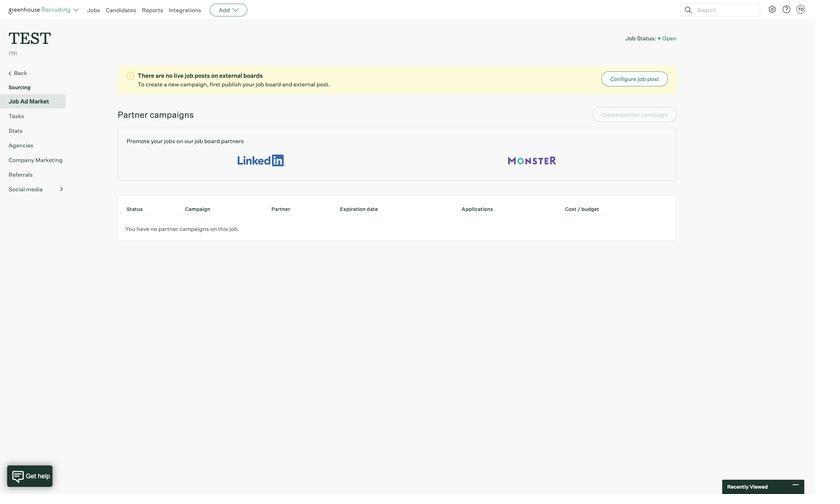Task type: describe. For each thing, give the bounding box(es) containing it.
job for job ad market
[[9, 98, 19, 105]]

test (19)
[[9, 27, 51, 56]]

add
[[219, 6, 230, 14]]

agencies
[[9, 142, 33, 149]]

candidates link
[[106, 6, 136, 14]]

new
[[168, 81, 179, 88]]

integrations link
[[169, 6, 201, 14]]

posts
[[195, 72, 210, 79]]

partner for partner campaigns
[[118, 109, 148, 120]]

post.
[[317, 81, 330, 88]]

greenhouse recruiting image
[[9, 6, 73, 14]]

company
[[9, 156, 34, 163]]

promote
[[127, 137, 150, 144]]

test
[[9, 27, 51, 48]]

are
[[156, 72, 164, 79]]

agencies link
[[9, 141, 63, 149]]

referrals link
[[9, 170, 63, 179]]

tasks
[[9, 112, 24, 119]]

0 vertical spatial campaigns
[[150, 109, 194, 120]]

boards
[[243, 72, 263, 79]]

campaign
[[185, 206, 210, 212]]

open
[[662, 34, 677, 42]]

media
[[26, 185, 43, 193]]

partners
[[221, 137, 244, 144]]

social
[[9, 185, 25, 193]]

recently viewed
[[727, 484, 768, 490]]

configure
[[610, 75, 637, 82]]

to
[[138, 81, 144, 88]]

company marketing
[[9, 156, 63, 163]]

Search text field
[[696, 5, 754, 15]]

td button
[[795, 4, 807, 15]]

recently
[[727, 484, 749, 490]]

0 horizontal spatial board
[[204, 137, 220, 144]]

market
[[29, 98, 49, 105]]

configure job post button
[[601, 71, 668, 86]]

job ad market
[[9, 98, 49, 105]]

expiration
[[340, 206, 366, 212]]

job right our
[[195, 137, 203, 144]]

jobs
[[87, 6, 100, 14]]

(19)
[[9, 50, 17, 56]]

sourcing
[[9, 84, 31, 90]]

live
[[174, 72, 184, 79]]

cost / budget
[[565, 206, 599, 212]]

1 vertical spatial your
[[151, 137, 163, 144]]

this
[[218, 225, 228, 232]]

1 vertical spatial on
[[177, 137, 183, 144]]

our
[[185, 137, 193, 144]]

td
[[798, 7, 804, 12]]

social media link
[[9, 185, 63, 193]]

2 vertical spatial on
[[210, 225, 217, 232]]

cost
[[565, 206, 577, 212]]

stats link
[[9, 126, 63, 135]]

stats
[[9, 127, 23, 134]]

1 vertical spatial campaigns
[[180, 225, 209, 232]]

there are no live job posts on external boards to create a new campaign, first publish your job board and external post.
[[138, 72, 330, 88]]

candidates
[[106, 6, 136, 14]]

status:
[[637, 34, 656, 42]]

status
[[127, 206, 143, 212]]

job status:
[[626, 34, 656, 42]]



Task type: locate. For each thing, give the bounding box(es) containing it.
jobs
[[164, 137, 175, 144]]

referrals
[[9, 171, 33, 178]]

1 horizontal spatial partner
[[272, 206, 290, 212]]

first
[[210, 81, 220, 88]]

on left "this"
[[210, 225, 217, 232]]

job left status:
[[626, 34, 636, 42]]

you have no partner campaigns on this job.
[[125, 225, 239, 232]]

partner for partner
[[272, 206, 290, 212]]

1 horizontal spatial no
[[166, 72, 173, 79]]

0 vertical spatial external
[[219, 72, 242, 79]]

0 vertical spatial partner
[[118, 109, 148, 120]]

your
[[243, 81, 255, 88], [151, 137, 163, 144]]

back link
[[9, 68, 63, 78]]

there
[[138, 72, 154, 79]]

0 horizontal spatial no
[[150, 225, 157, 232]]

1 vertical spatial external
[[294, 81, 315, 88]]

campaigns up 'jobs'
[[150, 109, 194, 120]]

linkedin - job posting image
[[238, 152, 286, 168]]

your down boards
[[243, 81, 255, 88]]

add button
[[210, 4, 247, 16]]

job inside job ad market link
[[9, 98, 19, 105]]

/
[[578, 206, 580, 212]]

job ad market link
[[9, 97, 63, 106]]

no for live
[[166, 72, 173, 79]]

no inside there are no live job posts on external boards to create a new campaign, first publish your job board and external post.
[[166, 72, 173, 79]]

integrations
[[169, 6, 201, 14]]

1 vertical spatial partner
[[272, 206, 290, 212]]

job up campaign,
[[185, 72, 193, 79]]

viewed
[[750, 484, 768, 490]]

job
[[185, 72, 193, 79], [638, 75, 646, 82], [256, 81, 264, 88], [195, 137, 203, 144]]

you
[[125, 225, 135, 232]]

on up the first
[[211, 72, 218, 79]]

applications
[[462, 206, 493, 212]]

configure job post
[[610, 75, 659, 82]]

1 horizontal spatial job
[[626, 34, 636, 42]]

0 vertical spatial board
[[265, 81, 281, 88]]

and
[[282, 81, 292, 88]]

job left post at right top
[[638, 75, 646, 82]]

have
[[137, 225, 149, 232]]

job left ad
[[9, 98, 19, 105]]

campaigns
[[150, 109, 194, 120], [180, 225, 209, 232]]

ad
[[20, 98, 28, 105]]

a
[[164, 81, 167, 88]]

jobs link
[[87, 6, 100, 14]]

reports link
[[142, 6, 163, 14]]

on
[[211, 72, 218, 79], [177, 137, 183, 144], [210, 225, 217, 232]]

social media
[[9, 185, 43, 193]]

publish
[[222, 81, 241, 88]]

0 vertical spatial no
[[166, 72, 173, 79]]

promote your jobs on our job board partners
[[127, 137, 244, 144]]

configure image
[[768, 5, 777, 14]]

board inside there are no live job posts on external boards to create a new campaign, first publish your job board and external post.
[[265, 81, 281, 88]]

marketing
[[35, 156, 63, 163]]

partner campaigns
[[118, 109, 194, 120]]

post
[[647, 75, 659, 82]]

campaign,
[[180, 81, 209, 88]]

0 horizontal spatial job
[[9, 98, 19, 105]]

td button
[[797, 5, 805, 14]]

campaigns down campaign
[[180, 225, 209, 232]]

external right and
[[294, 81, 315, 88]]

external up publish
[[219, 72, 242, 79]]

create
[[146, 81, 163, 88]]

your left 'jobs'
[[151, 137, 163, 144]]

on left our
[[177, 137, 183, 144]]

0 vertical spatial job
[[626, 34, 636, 42]]

test link
[[9, 20, 51, 50]]

1 horizontal spatial your
[[243, 81, 255, 88]]

board
[[265, 81, 281, 88], [204, 137, 220, 144]]

tasks link
[[9, 112, 63, 120]]

on inside there are no live job posts on external boards to create a new campaign, first publish your job board and external post.
[[211, 72, 218, 79]]

no right are
[[166, 72, 173, 79]]

no
[[166, 72, 173, 79], [150, 225, 157, 232]]

budget
[[582, 206, 599, 212]]

0 horizontal spatial external
[[219, 72, 242, 79]]

job down boards
[[256, 81, 264, 88]]

date
[[367, 206, 378, 212]]

0 horizontal spatial partner
[[118, 109, 148, 120]]

expiration date
[[340, 206, 378, 212]]

partner
[[118, 109, 148, 120], [272, 206, 290, 212]]

your inside there are no live job posts on external boards to create a new campaign, first publish your job board and external post.
[[243, 81, 255, 88]]

0 vertical spatial on
[[211, 72, 218, 79]]

back
[[14, 69, 27, 76]]

no right have
[[150, 225, 157, 232]]

reports
[[142, 6, 163, 14]]

partner
[[158, 225, 178, 232]]

1 vertical spatial no
[[150, 225, 157, 232]]

external
[[219, 72, 242, 79], [294, 81, 315, 88]]

0 horizontal spatial your
[[151, 137, 163, 144]]

job
[[626, 34, 636, 42], [9, 98, 19, 105]]

1 horizontal spatial external
[[294, 81, 315, 88]]

1 horizontal spatial board
[[265, 81, 281, 88]]

1 vertical spatial board
[[204, 137, 220, 144]]

job inside button
[[638, 75, 646, 82]]

board left and
[[265, 81, 281, 88]]

monster | united states - standard job ad + 14 days auto refresh image
[[508, 152, 557, 168]]

board left "partners"
[[204, 137, 220, 144]]

1 vertical spatial job
[[9, 98, 19, 105]]

no for partner
[[150, 225, 157, 232]]

job for job status:
[[626, 34, 636, 42]]

company marketing link
[[9, 156, 63, 164]]

0 vertical spatial your
[[243, 81, 255, 88]]

job.
[[229, 225, 239, 232]]



Task type: vqa. For each thing, say whether or not it's contained in the screenshot.
Cost / budget
yes



